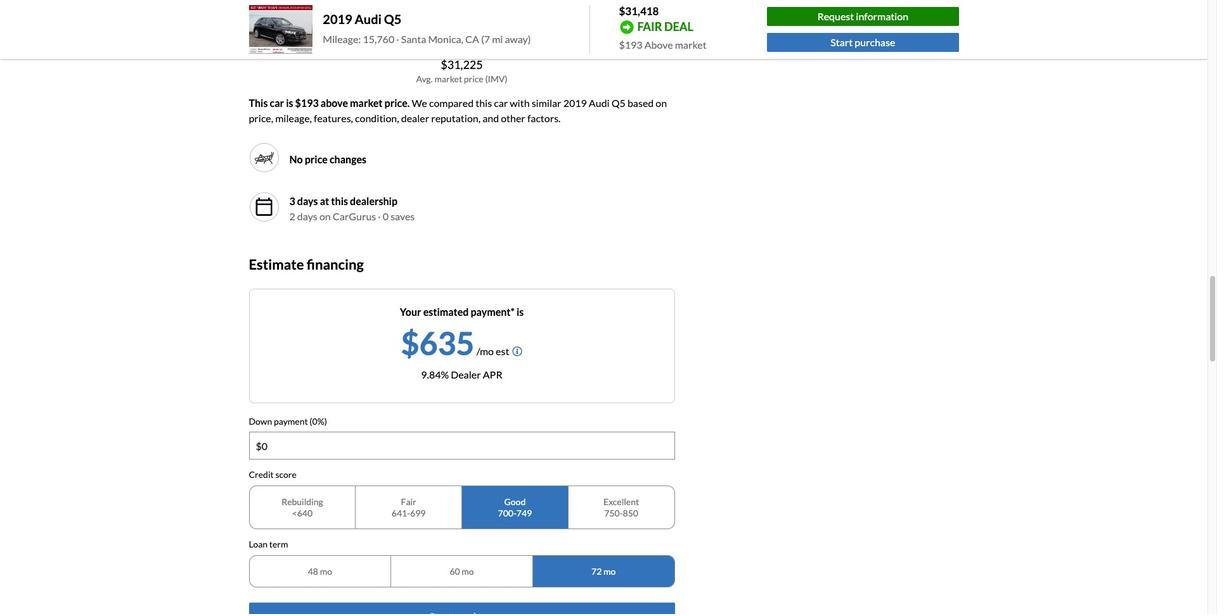 Task type: describe. For each thing, give the bounding box(es) containing it.
mi
[[492, 33, 503, 45]]

apr
[[483, 369, 502, 381]]

purchase
[[855, 36, 895, 48]]

q5 inside 2019 audi q5 mileage: 15,760 · santa monica, ca (7 mi away)
[[384, 12, 401, 27]]

away)
[[505, 33, 531, 45]]

72 mo
[[591, 567, 616, 577]]

estimate financing
[[249, 256, 364, 273]]

excellent 750-850
[[603, 497, 639, 519]]

dealer
[[451, 369, 481, 381]]

1 car from the left
[[270, 97, 284, 109]]

other
[[501, 112, 525, 124]]

above
[[644, 38, 673, 50]]

loan
[[249, 540, 268, 550]]

start purchase
[[831, 36, 895, 48]]

estimated
[[423, 306, 469, 318]]

on inside 3 days at this dealership 2 days on cargurus · 0 saves
[[319, 211, 331, 223]]

this car is $193 above market price.
[[249, 97, 410, 109]]

$193 above market
[[619, 38, 707, 50]]

60
[[450, 567, 460, 577]]

mileage,
[[275, 112, 312, 124]]

cargurus
[[333, 211, 376, 223]]

(0%)
[[310, 416, 327, 427]]

based
[[627, 97, 654, 109]]

72
[[591, 567, 602, 577]]

market for $193
[[675, 38, 707, 50]]

1 horizontal spatial $193
[[619, 38, 643, 50]]

est
[[496, 345, 509, 357]]

2
[[289, 211, 295, 223]]

$635
[[401, 324, 475, 362]]

down
[[249, 416, 272, 427]]

q5 inside we compared this car with similar 2019 audi q5 based on price, mileage, features, condition, dealer reputation, and other factors.
[[612, 97, 626, 109]]

price.
[[384, 97, 410, 109]]

santa
[[401, 33, 426, 45]]

641-
[[392, 508, 410, 519]]

699
[[410, 508, 426, 519]]

Down payment (0%) text field
[[249, 433, 674, 460]]

850
[[623, 508, 638, 519]]

this inside we compared this car with similar 2019 audi q5 based on price, mileage, features, condition, dealer reputation, and other factors.
[[476, 97, 492, 109]]

no price changes image
[[249, 143, 279, 173]]

no
[[289, 154, 303, 166]]

estimate
[[249, 256, 304, 273]]

your estimated payment* is
[[400, 306, 524, 318]]

loan term
[[249, 540, 288, 550]]

700-
[[498, 508, 516, 519]]

avg.
[[416, 74, 433, 84]]

good
[[504, 497, 526, 508]]

2019 inside we compared this car with similar 2019 audi q5 based on price, mileage, features, condition, dealer reputation, and other factors.
[[563, 97, 587, 109]]

9.84%
[[421, 369, 449, 381]]

<640
[[292, 508, 313, 519]]

saves
[[391, 211, 415, 223]]

dealer
[[401, 112, 429, 124]]

score
[[275, 470, 297, 481]]

15,760
[[363, 33, 394, 45]]

this
[[249, 97, 268, 109]]

request
[[817, 10, 854, 22]]

750-
[[604, 508, 623, 519]]

2019 audi q5 image
[[249, 5, 313, 54]]

(imv)
[[485, 74, 507, 84]]

/mo
[[476, 345, 494, 357]]

this inside 3 days at this dealership 2 days on cargurus · 0 saves
[[331, 195, 348, 207]]

$635 /mo est
[[401, 324, 509, 362]]

and
[[482, 112, 499, 124]]

factors.
[[527, 112, 561, 124]]

mo for 72 mo
[[603, 567, 616, 577]]

fair
[[401, 497, 416, 508]]

payment*
[[471, 306, 515, 318]]

term
[[269, 540, 288, 550]]

price inside "$31,225 avg. market price (imv)"
[[464, 74, 483, 84]]

with
[[510, 97, 530, 109]]

deal
[[664, 19, 693, 33]]

48 mo
[[308, 567, 332, 577]]

60 mo
[[450, 567, 474, 577]]



Task type: vqa. For each thing, say whether or not it's contained in the screenshot.
Avg.
yes



Task type: locate. For each thing, give the bounding box(es) containing it.
0 vertical spatial is
[[286, 97, 293, 109]]

0 horizontal spatial 2019
[[323, 12, 352, 27]]

this right at
[[331, 195, 348, 207]]

2 car from the left
[[494, 97, 508, 109]]

1 horizontal spatial price
[[464, 74, 483, 84]]

1 horizontal spatial this
[[476, 97, 492, 109]]

rebuilding
[[282, 497, 323, 508]]

3 mo from the left
[[603, 567, 616, 577]]

0 horizontal spatial q5
[[384, 12, 401, 27]]

days
[[297, 195, 318, 207], [297, 211, 317, 223]]

your
[[400, 306, 421, 318]]

days right 2
[[297, 211, 317, 223]]

1 vertical spatial $193
[[295, 97, 319, 109]]

1 horizontal spatial market
[[434, 74, 462, 84]]

2 horizontal spatial mo
[[603, 567, 616, 577]]

price
[[464, 74, 483, 84], [305, 154, 328, 166]]

reputation,
[[431, 112, 481, 124]]

2 horizontal spatial market
[[675, 38, 707, 50]]

market down "deal"
[[675, 38, 707, 50]]

0 horizontal spatial audi
[[355, 12, 382, 27]]

market for $31,225
[[434, 74, 462, 84]]

price right no
[[305, 154, 328, 166]]

car up and
[[494, 97, 508, 109]]

0 vertical spatial market
[[675, 38, 707, 50]]

1 horizontal spatial 2019
[[563, 97, 587, 109]]

no price changes image
[[254, 148, 274, 168]]

2 vertical spatial market
[[350, 97, 383, 109]]

1 vertical spatial is
[[517, 306, 524, 318]]

features,
[[314, 112, 353, 124]]

this up and
[[476, 97, 492, 109]]

market
[[675, 38, 707, 50], [434, 74, 462, 84], [350, 97, 383, 109]]

· left santa
[[396, 33, 399, 45]]

3 days at this dealership image
[[249, 192, 279, 223]]

0 horizontal spatial price
[[305, 154, 328, 166]]

mo right 60
[[462, 567, 474, 577]]

1 days from the top
[[297, 195, 318, 207]]

· left 0
[[378, 211, 381, 223]]

changes
[[330, 154, 366, 166]]

good 700-749
[[498, 497, 532, 519]]

this
[[476, 97, 492, 109], [331, 195, 348, 207]]

mo for 60 mo
[[462, 567, 474, 577]]

1 horizontal spatial car
[[494, 97, 508, 109]]

1 vertical spatial audi
[[589, 97, 610, 109]]

1 horizontal spatial audi
[[589, 97, 610, 109]]

we compared this car with similar 2019 audi q5 based on price, mileage, features, condition, dealer reputation, and other factors.
[[249, 97, 667, 124]]

1 vertical spatial ·
[[378, 211, 381, 223]]

on right based
[[656, 97, 667, 109]]

down payment (0%)
[[249, 416, 327, 427]]

0 horizontal spatial mo
[[320, 567, 332, 577]]

we
[[412, 97, 427, 109]]

1 vertical spatial this
[[331, 195, 348, 207]]

3 days at this dealership image
[[254, 197, 274, 218]]

0 vertical spatial 2019
[[323, 12, 352, 27]]

· inside 3 days at this dealership 2 days on cargurus · 0 saves
[[378, 211, 381, 223]]

fair deal
[[637, 19, 693, 33]]

2 mo from the left
[[462, 567, 474, 577]]

financing
[[307, 256, 364, 273]]

market down $31,225
[[434, 74, 462, 84]]

3
[[289, 195, 295, 207]]

mo right 72
[[603, 567, 616, 577]]

request information button
[[767, 7, 959, 26]]

0 vertical spatial on
[[656, 97, 667, 109]]

749
[[516, 508, 532, 519]]

car inside we compared this car with similar 2019 audi q5 based on price, mileage, features, condition, dealer reputation, and other factors.
[[494, 97, 508, 109]]

audi inside we compared this car with similar 2019 audi q5 based on price, mileage, features, condition, dealer reputation, and other factors.
[[589, 97, 610, 109]]

no price changes
[[289, 154, 366, 166]]

days right 3
[[297, 195, 318, 207]]

information
[[856, 10, 908, 22]]

info circle image
[[512, 346, 523, 357]]

similar
[[532, 97, 561, 109]]

dealership
[[350, 195, 397, 207]]

1 vertical spatial on
[[319, 211, 331, 223]]

3 days at this dealership 2 days on cargurus · 0 saves
[[289, 195, 415, 223]]

0 vertical spatial days
[[297, 195, 318, 207]]

0 vertical spatial price
[[464, 74, 483, 84]]

1 horizontal spatial is
[[517, 306, 524, 318]]

0 horizontal spatial market
[[350, 97, 383, 109]]

on inside we compared this car with similar 2019 audi q5 based on price, mileage, features, condition, dealer reputation, and other factors.
[[656, 97, 667, 109]]

$31,418
[[619, 4, 659, 18]]

mileage:
[[323, 33, 361, 45]]

above
[[321, 97, 348, 109]]

is up mileage,
[[286, 97, 293, 109]]

$193
[[619, 38, 643, 50], [295, 97, 319, 109]]

$31,225
[[441, 58, 483, 72]]

9.84% dealer apr
[[421, 369, 502, 381]]

0 vertical spatial $193
[[619, 38, 643, 50]]

q5
[[384, 12, 401, 27], [612, 97, 626, 109]]

0 vertical spatial this
[[476, 97, 492, 109]]

0 horizontal spatial $193
[[295, 97, 319, 109]]

(7
[[481, 33, 490, 45]]

market up condition, in the top left of the page
[[350, 97, 383, 109]]

start purchase button
[[767, 33, 959, 52]]

fair 641-699
[[392, 497, 426, 519]]

2 days from the top
[[297, 211, 317, 223]]

2019 audi q5 mileage: 15,760 · santa monica, ca (7 mi away)
[[323, 12, 531, 45]]

payment
[[274, 416, 308, 427]]

1 vertical spatial market
[[434, 74, 462, 84]]

mo right 48
[[320, 567, 332, 577]]

1 vertical spatial days
[[297, 211, 317, 223]]

1 vertical spatial price
[[305, 154, 328, 166]]

0 horizontal spatial on
[[319, 211, 331, 223]]

ca
[[465, 33, 479, 45]]

audi inside 2019 audi q5 mileage: 15,760 · santa monica, ca (7 mi away)
[[355, 12, 382, 27]]

$193 up mileage,
[[295, 97, 319, 109]]

1 horizontal spatial on
[[656, 97, 667, 109]]

condition,
[[355, 112, 399, 124]]

start
[[831, 36, 853, 48]]

1 horizontal spatial ·
[[396, 33, 399, 45]]

0 horizontal spatial this
[[331, 195, 348, 207]]

1 mo from the left
[[320, 567, 332, 577]]

$31,225 avg. market price (imv)
[[416, 58, 507, 84]]

0 horizontal spatial is
[[286, 97, 293, 109]]

$193 down fair
[[619, 38, 643, 50]]

2019 up mileage:
[[323, 12, 352, 27]]

q5 left based
[[612, 97, 626, 109]]

on
[[656, 97, 667, 109], [319, 211, 331, 223]]

0 vertical spatial audi
[[355, 12, 382, 27]]

0 vertical spatial q5
[[384, 12, 401, 27]]

on down at
[[319, 211, 331, 223]]

price,
[[249, 112, 273, 124]]

car right this
[[270, 97, 284, 109]]

0 horizontal spatial ·
[[378, 211, 381, 223]]

credit score
[[249, 470, 297, 481]]

48
[[308, 567, 318, 577]]

1 horizontal spatial q5
[[612, 97, 626, 109]]

request information
[[817, 10, 908, 22]]

1 vertical spatial 2019
[[563, 97, 587, 109]]

2019 right similar
[[563, 97, 587, 109]]

0
[[383, 211, 389, 223]]

0 horizontal spatial car
[[270, 97, 284, 109]]

audi up 15,760
[[355, 12, 382, 27]]

at
[[320, 195, 329, 207]]

q5 up 15,760
[[384, 12, 401, 27]]

rebuilding <640
[[282, 497, 323, 519]]

2019 inside 2019 audi q5 mileage: 15,760 · santa monica, ca (7 mi away)
[[323, 12, 352, 27]]

compared
[[429, 97, 474, 109]]

audi left based
[[589, 97, 610, 109]]

monica,
[[428, 33, 463, 45]]

is right "payment*"
[[517, 306, 524, 318]]

price down $31,225
[[464, 74, 483, 84]]

fair
[[637, 19, 662, 33]]

2019
[[323, 12, 352, 27], [563, 97, 587, 109]]

market inside "$31,225 avg. market price (imv)"
[[434, 74, 462, 84]]

1 horizontal spatial mo
[[462, 567, 474, 577]]

credit
[[249, 470, 274, 481]]

mo for 48 mo
[[320, 567, 332, 577]]

· inside 2019 audi q5 mileage: 15,760 · santa monica, ca (7 mi away)
[[396, 33, 399, 45]]

excellent
[[603, 497, 639, 508]]

1 vertical spatial q5
[[612, 97, 626, 109]]

mo
[[320, 567, 332, 577], [462, 567, 474, 577], [603, 567, 616, 577]]

0 vertical spatial ·
[[396, 33, 399, 45]]

audi
[[355, 12, 382, 27], [589, 97, 610, 109]]



